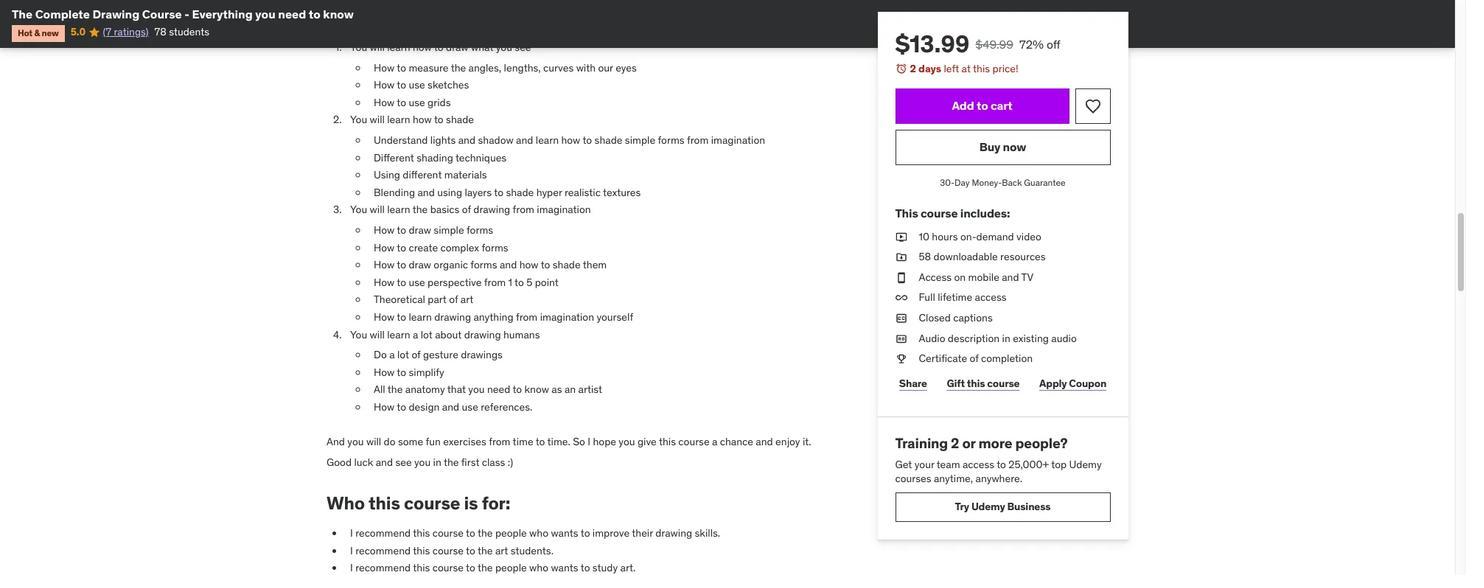 Task type: locate. For each thing, give the bounding box(es) containing it.
or
[[963, 434, 976, 452]]

simple up textures
[[625, 133, 656, 147]]

drawing
[[474, 203, 511, 216], [435, 310, 471, 324], [464, 328, 501, 341], [656, 527, 693, 540]]

you
[[350, 41, 367, 54], [350, 113, 367, 126], [350, 203, 367, 216], [350, 328, 367, 341]]

hope
[[593, 435, 617, 448]]

1 vertical spatial simple
[[434, 223, 464, 237]]

see down some
[[396, 456, 412, 469]]

drawing up drawings
[[464, 328, 501, 341]]

layers
[[465, 186, 492, 199]]

0 vertical spatial see
[[515, 41, 531, 54]]

&
[[34, 28, 40, 39]]

1 vertical spatial wants
[[551, 561, 579, 575]]

58
[[920, 250, 932, 263]]

a right do in the bottom of the page
[[390, 348, 395, 361]]

new
[[42, 28, 59, 39]]

a left chance
[[712, 435, 718, 448]]

organic
[[434, 258, 468, 272]]

who down students.
[[530, 561, 549, 575]]

people down students.
[[496, 561, 527, 575]]

0 vertical spatial know
[[323, 7, 354, 21]]

1
[[509, 276, 513, 289]]

simple
[[625, 133, 656, 147], [434, 223, 464, 237]]

to inside training 2 or more people? get your team access to 25,000+ top udemy courses anytime, anywhere.
[[998, 458, 1007, 471]]

shade up "lights" at the left top
[[446, 113, 474, 126]]

at
[[963, 62, 972, 75]]

1 vertical spatial people
[[496, 561, 527, 575]]

who
[[530, 527, 549, 540], [530, 561, 549, 575]]

1 wants from the top
[[551, 527, 579, 540]]

you down fun
[[414, 456, 431, 469]]

xsmall image left "audio"
[[896, 332, 908, 346]]

xsmall image
[[896, 250, 908, 265], [896, 332, 908, 346], [896, 352, 908, 366]]

xsmall image left 10
[[896, 230, 908, 244]]

create
[[409, 241, 438, 254]]

using
[[437, 186, 463, 199]]

art inside you will learn how to draw what you see how to measure the angles, lengths, curves with our eyes how to use sketches how to use grids you will learn how to shade understand lights and shadow and learn how to shade simple forms from imagination different shading techniques using different materials blending and using layers to shade hyper realistic textures you will learn the basics of drawing from imagination how to draw simple forms how to create complex forms how to draw organic forms and how to shade them how to use perspective from 1 to 5 point theoretical part of art how to learn drawing anything from imagination yourself you will learn a lot about drawing humans do a lot of gesture drawings how to simplify all the anatomy that you need to know as an artist how to design and use references.
[[461, 293, 474, 306]]

1 vertical spatial 2
[[952, 434, 960, 452]]

0 vertical spatial a
[[413, 328, 418, 341]]

1 vertical spatial lot
[[397, 348, 409, 361]]

anatomy
[[405, 383, 445, 396]]

$13.99
[[896, 29, 970, 59]]

0 vertical spatial people
[[496, 527, 527, 540]]

complex
[[441, 241, 479, 254]]

drawing right their
[[656, 527, 693, 540]]

1 vertical spatial recommend
[[356, 544, 411, 557]]

art left students.
[[496, 544, 508, 557]]

1 horizontal spatial need
[[487, 383, 511, 396]]

access down mobile
[[976, 291, 1008, 304]]

and up 1
[[500, 258, 517, 272]]

1 horizontal spatial in
[[1003, 332, 1011, 345]]

2 horizontal spatial a
[[712, 435, 718, 448]]

1 vertical spatial xsmall image
[[896, 332, 908, 346]]

try udemy business
[[956, 500, 1052, 514]]

see inside and you will do some fun exercises from time to time. so i hope you give this course a chance and enjoy it. good luck and see you in the first class :)
[[396, 456, 412, 469]]

1 vertical spatial know
[[525, 383, 549, 396]]

that
[[447, 383, 466, 396]]

training 2 or more people? get your team access to 25,000+ top udemy courses anytime, anywhere.
[[896, 434, 1103, 485]]

study
[[593, 561, 618, 575]]

price!
[[993, 62, 1019, 75]]

shadow
[[478, 133, 514, 147]]

2 you from the top
[[350, 113, 367, 126]]

art down perspective on the left of the page
[[461, 293, 474, 306]]

wishlist image
[[1085, 97, 1103, 115]]

1 xsmall image from the top
[[896, 250, 908, 265]]

share
[[900, 377, 928, 390]]

need up references.
[[487, 383, 511, 396]]

blending
[[374, 186, 415, 199]]

25,000+
[[1010, 458, 1050, 471]]

grids
[[428, 96, 451, 109]]

drawing down the layers
[[474, 203, 511, 216]]

people?
[[1016, 434, 1069, 452]]

use
[[409, 78, 425, 92], [409, 96, 425, 109], [409, 276, 425, 289], [462, 400, 479, 414]]

6 how from the top
[[374, 258, 395, 272]]

0 horizontal spatial art
[[461, 293, 474, 306]]

xsmall image left "closed"
[[896, 311, 908, 326]]

2 vertical spatial xsmall image
[[896, 352, 908, 366]]

share button
[[896, 369, 932, 399]]

completion
[[982, 352, 1034, 365]]

4 xsmall image from the top
[[896, 311, 908, 326]]

the
[[451, 61, 466, 74], [413, 203, 428, 216], [388, 383, 403, 396], [444, 456, 459, 469], [478, 527, 493, 540], [478, 544, 493, 557], [478, 561, 493, 575]]

7 how from the top
[[374, 276, 395, 289]]

1 horizontal spatial 2
[[952, 434, 960, 452]]

wants up students.
[[551, 527, 579, 540]]

for:
[[482, 492, 511, 515]]

of right part at the bottom left of the page
[[449, 293, 458, 306]]

using
[[374, 168, 400, 182]]

1 vertical spatial imagination
[[537, 203, 591, 216]]

use down the measure
[[409, 78, 425, 92]]

1 horizontal spatial udemy
[[1070, 458, 1103, 471]]

1 vertical spatial who
[[530, 561, 549, 575]]

draw
[[446, 41, 469, 54], [409, 223, 431, 237], [409, 258, 431, 272]]

hot
[[18, 28, 32, 39]]

lot right do in the bottom of the page
[[397, 348, 409, 361]]

people
[[496, 527, 527, 540], [496, 561, 527, 575]]

alarm image
[[896, 63, 908, 74]]

2 wants from the top
[[551, 561, 579, 575]]

skills.
[[695, 527, 721, 540]]

draw down create
[[409, 258, 431, 272]]

1 vertical spatial need
[[487, 383, 511, 396]]

2 xsmall image from the top
[[896, 332, 908, 346]]

left
[[945, 62, 960, 75]]

in up completion
[[1003, 332, 1011, 345]]

fun
[[426, 435, 441, 448]]

learn down blending
[[387, 203, 410, 216]]

1 how from the top
[[374, 61, 395, 74]]

learn up the measure
[[387, 41, 410, 54]]

2 people from the top
[[496, 561, 527, 575]]

apply coupon
[[1040, 377, 1108, 390]]

materials
[[445, 168, 487, 182]]

0 vertical spatial art
[[461, 293, 474, 306]]

a left about
[[413, 328, 418, 341]]

0 horizontal spatial know
[[323, 7, 354, 21]]

and down different
[[418, 186, 435, 199]]

point
[[535, 276, 559, 289]]

2 vertical spatial a
[[712, 435, 718, 448]]

wants
[[551, 527, 579, 540], [551, 561, 579, 575]]

0 vertical spatial recommend
[[356, 527, 411, 540]]

use up theoretical
[[409, 276, 425, 289]]

money-
[[973, 177, 1003, 188]]

access inside training 2 or more people? get your team access to 25,000+ top udemy courses anytime, anywhere.
[[964, 458, 995, 471]]

different
[[374, 151, 414, 164]]

1 vertical spatial draw
[[409, 223, 431, 237]]

mobile
[[969, 271, 1000, 284]]

hot & new
[[18, 28, 59, 39]]

learn up understand
[[387, 113, 410, 126]]

you right what
[[496, 41, 513, 54]]

0 horizontal spatial see
[[396, 456, 412, 469]]

2 vertical spatial recommend
[[356, 561, 411, 575]]

xsmall image for closed
[[896, 311, 908, 326]]

1 horizontal spatial lot
[[421, 328, 433, 341]]

know
[[323, 7, 354, 21], [525, 383, 549, 396]]

xsmall image left 58
[[896, 250, 908, 265]]

gesture
[[423, 348, 459, 361]]

2 left "or" on the right of the page
[[952, 434, 960, 452]]

full
[[920, 291, 936, 304]]

lot left about
[[421, 328, 433, 341]]

off
[[1048, 37, 1061, 52]]

0 vertical spatial simple
[[625, 133, 656, 147]]

i recommend this course to the people who wants to improve their drawing skills. i recommend this course to the art students. i recommend this course to the people who wants to study art.
[[350, 527, 721, 575]]

1 vertical spatial art
[[496, 544, 508, 557]]

3 how from the top
[[374, 96, 395, 109]]

0 horizontal spatial 2
[[911, 62, 917, 75]]

you will learn how to draw what you see how to measure the angles, lengths, curves with our eyes how to use sketches how to use grids you will learn how to shade understand lights and shadow and learn how to shade simple forms from imagination different shading techniques using different materials blending and using layers to shade hyper realistic textures you will learn the basics of drawing from imagination how to draw simple forms how to create complex forms how to draw organic forms and how to shade them how to use perspective from 1 to 5 point theoretical part of art how to learn drawing anything from imagination yourself you will learn a lot about drawing humans do a lot of gesture drawings how to simplify all the anatomy that you need to know as an artist how to design and use references.
[[350, 41, 766, 414]]

1 vertical spatial access
[[964, 458, 995, 471]]

1 horizontal spatial see
[[515, 41, 531, 54]]

part
[[428, 293, 447, 306]]

1 vertical spatial udemy
[[972, 500, 1006, 514]]

xsmall image left the access
[[896, 271, 908, 285]]

0 horizontal spatial in
[[433, 456, 442, 469]]

shade up textures
[[595, 133, 623, 147]]

you left give
[[619, 435, 635, 448]]

try udemy business link
[[896, 492, 1111, 522]]

training
[[896, 434, 949, 452]]

learn down theoretical
[[387, 328, 410, 341]]

learn down part at the bottom left of the page
[[409, 310, 432, 324]]

need right the everything
[[278, 7, 306, 21]]

1 vertical spatial see
[[396, 456, 412, 469]]

2 xsmall image from the top
[[896, 271, 908, 285]]

of up simplify
[[412, 348, 421, 361]]

1 horizontal spatial know
[[525, 383, 549, 396]]

yourself
[[597, 310, 634, 324]]

you right the everything
[[255, 7, 276, 21]]

3 xsmall image from the top
[[896, 352, 908, 366]]

of down description
[[971, 352, 980, 365]]

who up students.
[[530, 527, 549, 540]]

xsmall image
[[896, 230, 908, 244], [896, 271, 908, 285], [896, 291, 908, 305], [896, 311, 908, 326]]

0 horizontal spatial lot
[[397, 348, 409, 361]]

from
[[687, 133, 709, 147], [513, 203, 535, 216], [484, 276, 506, 289], [516, 310, 538, 324], [489, 435, 511, 448]]

xsmall image up the share
[[896, 352, 908, 366]]

0 vertical spatial wants
[[551, 527, 579, 540]]

1 vertical spatial a
[[390, 348, 395, 361]]

perspective
[[428, 276, 482, 289]]

this
[[974, 62, 991, 75], [968, 377, 986, 390], [659, 435, 676, 448], [369, 492, 400, 515], [413, 527, 430, 540], [413, 544, 430, 557], [413, 561, 430, 575]]

audio
[[1052, 332, 1078, 345]]

1 xsmall image from the top
[[896, 230, 908, 244]]

0 vertical spatial imagination
[[712, 133, 766, 147]]

simple up complex
[[434, 223, 464, 237]]

draw left what
[[446, 41, 469, 54]]

it.
[[803, 435, 812, 448]]

0 vertical spatial who
[[530, 527, 549, 540]]

all
[[374, 383, 386, 396]]

udemy right try
[[972, 500, 1006, 514]]

1 vertical spatial in
[[433, 456, 442, 469]]

xsmall image for full
[[896, 291, 908, 305]]

draw up create
[[409, 223, 431, 237]]

3 recommend from the top
[[356, 561, 411, 575]]

learn right shadow
[[536, 133, 559, 147]]

to inside add to cart button
[[978, 98, 989, 113]]

ratings)
[[114, 25, 149, 39]]

0 horizontal spatial need
[[278, 7, 306, 21]]

0 vertical spatial lot
[[421, 328, 433, 341]]

see up lengths,
[[515, 41, 531, 54]]

3 you from the top
[[350, 203, 367, 216]]

xsmall image for 58
[[896, 250, 908, 265]]

imagination
[[712, 133, 766, 147], [537, 203, 591, 216], [540, 310, 594, 324]]

access down "or" on the right of the page
[[964, 458, 995, 471]]

with
[[576, 61, 596, 74]]

xsmall image for certificate
[[896, 352, 908, 366]]

add to cart button
[[896, 88, 1070, 124]]

drawing inside i recommend this course to the people who wants to improve their drawing skills. i recommend this course to the art students. i recommend this course to the people who wants to study art.
[[656, 527, 693, 540]]

2 inside training 2 or more people? get your team access to 25,000+ top udemy courses anytime, anywhere.
[[952, 434, 960, 452]]

0 vertical spatial need
[[278, 7, 306, 21]]

artist
[[579, 383, 603, 396]]

in down fun
[[433, 456, 442, 469]]

them
[[583, 258, 607, 272]]

30-
[[941, 177, 956, 188]]

drawing up about
[[435, 310, 471, 324]]

3 xsmall image from the top
[[896, 291, 908, 305]]

how up realistic
[[562, 133, 581, 147]]

wants down students.
[[551, 561, 579, 575]]

and
[[327, 435, 345, 448]]

how
[[374, 61, 395, 74], [374, 78, 395, 92], [374, 96, 395, 109], [374, 223, 395, 237], [374, 241, 395, 254], [374, 258, 395, 272], [374, 276, 395, 289], [374, 310, 395, 324], [374, 366, 395, 379], [374, 400, 395, 414]]

basics
[[430, 203, 460, 216]]

you
[[255, 7, 276, 21], [496, 41, 513, 54], [469, 383, 485, 396], [348, 435, 364, 448], [619, 435, 635, 448], [414, 456, 431, 469]]

xsmall image left full on the bottom
[[896, 291, 908, 305]]

you right that
[[469, 383, 485, 396]]

design
[[409, 400, 440, 414]]

people up students.
[[496, 527, 527, 540]]

0 vertical spatial xsmall image
[[896, 250, 908, 265]]

udemy right top
[[1070, 458, 1103, 471]]

and left tv in the right top of the page
[[1003, 271, 1020, 284]]

downloadable
[[934, 250, 999, 263]]

0 horizontal spatial simple
[[434, 223, 464, 237]]

0 vertical spatial udemy
[[1070, 458, 1103, 471]]

2 right alarm image
[[911, 62, 917, 75]]

0 vertical spatial access
[[976, 291, 1008, 304]]

different
[[403, 168, 442, 182]]

1 horizontal spatial art
[[496, 544, 508, 557]]

lot
[[421, 328, 433, 341], [397, 348, 409, 361]]



Task type: describe. For each thing, give the bounding box(es) containing it.
i inside and you will do some fun exercises from time to time. so i hope you give this course a chance and enjoy it. good luck and see you in the first class :)
[[588, 435, 591, 448]]

2 recommend from the top
[[356, 544, 411, 557]]

in inside and you will do some fun exercises from time to time. so i hope you give this course a chance and enjoy it. good luck and see you in the first class :)
[[433, 456, 442, 469]]

closed captions
[[920, 311, 994, 324]]

exercises
[[444, 435, 487, 448]]

xsmall image for audio
[[896, 332, 908, 346]]

gift this course
[[948, 377, 1021, 390]]

1 people from the top
[[496, 527, 527, 540]]

demand
[[977, 230, 1015, 243]]

what
[[471, 41, 494, 54]]

and right shadow
[[516, 133, 534, 147]]

0 vertical spatial 2
[[911, 62, 917, 75]]

cart
[[992, 98, 1013, 113]]

and up techniques
[[459, 133, 476, 147]]

gift
[[948, 377, 966, 390]]

is
[[464, 492, 478, 515]]

how up the measure
[[413, 41, 432, 54]]

art inside i recommend this course to the people who wants to improve their drawing skills. i recommend this course to the art students. i recommend this course to the people who wants to study art.
[[496, 544, 508, 557]]

includes:
[[961, 206, 1011, 221]]

days
[[919, 62, 942, 75]]

2 days left at this price!
[[911, 62, 1019, 75]]

coupon
[[1070, 377, 1108, 390]]

who
[[327, 492, 365, 515]]

how down grids
[[413, 113, 432, 126]]

angles,
[[469, 61, 502, 74]]

the
[[12, 7, 33, 21]]

class :)
[[482, 456, 513, 469]]

2 how from the top
[[374, 78, 395, 92]]

shade left hyper
[[506, 186, 534, 199]]

0 horizontal spatial udemy
[[972, 500, 1006, 514]]

hyper
[[537, 186, 562, 199]]

udemy inside training 2 or more people? get your team access to 25,000+ top udemy courses anytime, anywhere.
[[1070, 458, 1103, 471]]

and you will do some fun exercises from time to time. so i hope you give this course a chance and enjoy it. good luck and see you in the first class :)
[[327, 435, 812, 469]]

everything
[[192, 7, 253, 21]]

4 how from the top
[[374, 223, 395, 237]]

use left grids
[[409, 96, 425, 109]]

sketches
[[428, 78, 469, 92]]

this course includes:
[[896, 206, 1011, 221]]

understand
[[374, 133, 428, 147]]

2 vertical spatial imagination
[[540, 310, 594, 324]]

use down that
[[462, 400, 479, 414]]

enjoy
[[776, 435, 801, 448]]

do
[[384, 435, 396, 448]]

chance
[[720, 435, 754, 448]]

improve
[[593, 527, 630, 540]]

drawings
[[461, 348, 503, 361]]

0 vertical spatial in
[[1003, 332, 1011, 345]]

30-day money-back guarantee
[[941, 177, 1067, 188]]

you right and
[[348, 435, 364, 448]]

1 you from the top
[[350, 41, 367, 54]]

gift this course link
[[944, 369, 1025, 399]]

measure
[[409, 61, 449, 74]]

humans
[[504, 328, 540, 341]]

textures
[[603, 186, 641, 199]]

2 who from the top
[[530, 561, 549, 575]]

and right luck on the left bottom of the page
[[376, 456, 393, 469]]

2 vertical spatial draw
[[409, 258, 431, 272]]

courses
[[896, 472, 932, 485]]

buy
[[980, 139, 1001, 154]]

first
[[462, 456, 480, 469]]

78 students
[[155, 25, 210, 39]]

and down that
[[442, 400, 460, 414]]

buy now button
[[896, 130, 1111, 165]]

$49.99
[[976, 37, 1014, 52]]

the complete drawing course - everything you need to know
[[12, 7, 354, 21]]

78
[[155, 25, 167, 39]]

apply
[[1040, 377, 1068, 390]]

to inside and you will do some fun exercises from time to time. so i hope you give this course a chance and enjoy it. good luck and see you in the first class :)
[[536, 435, 545, 448]]

4 you from the top
[[350, 328, 367, 341]]

see inside you will learn how to draw what you see how to measure the angles, lengths, curves with our eyes how to use sketches how to use grids you will learn how to shade understand lights and shadow and learn how to shade simple forms from imagination different shading techniques using different materials blending and using layers to shade hyper realistic textures you will learn the basics of drawing from imagination how to draw simple forms how to create complex forms how to draw organic forms and how to shade them how to use perspective from 1 to 5 point theoretical part of art how to learn drawing anything from imagination yourself you will learn a lot about drawing humans do a lot of gesture drawings how to simplify all the anatomy that you need to know as an artist how to design and use references.
[[515, 41, 531, 54]]

need inside you will learn how to draw what you see how to measure the angles, lengths, curves with our eyes how to use sketches how to use grids you will learn how to shade understand lights and shadow and learn how to shade simple forms from imagination different shading techniques using different materials blending and using layers to shade hyper realistic textures you will learn the basics of drawing from imagination how to draw simple forms how to create complex forms how to draw organic forms and how to shade them how to use perspective from 1 to 5 point theoretical part of art how to learn drawing anything from imagination yourself you will learn a lot about drawing humans do a lot of gesture drawings how to simplify all the anatomy that you need to know as an artist how to design and use references.
[[487, 383, 511, 396]]

back
[[1003, 177, 1023, 188]]

xsmall image for 10
[[896, 230, 908, 244]]

access
[[920, 271, 953, 284]]

the inside and you will do some fun exercises from time to time. so i hope you give this course a chance and enjoy it. good luck and see you in the first class :)
[[444, 456, 459, 469]]

get
[[896, 458, 913, 471]]

xsmall image for access
[[896, 271, 908, 285]]

about
[[435, 328, 462, 341]]

course inside and you will do some fun exercises from time to time. so i hope you give this course a chance and enjoy it. good luck and see you in the first class :)
[[679, 435, 710, 448]]

their
[[632, 527, 653, 540]]

lengths,
[[504, 61, 541, 74]]

certificate of completion
[[920, 352, 1034, 365]]

5
[[527, 276, 533, 289]]

0 horizontal spatial a
[[390, 348, 395, 361]]

this inside and you will do some fun exercises from time to time. so i hope you give this course a chance and enjoy it. good luck and see you in the first class :)
[[659, 435, 676, 448]]

now
[[1004, 139, 1027, 154]]

9 how from the top
[[374, 366, 395, 379]]

audio
[[920, 332, 946, 345]]

who this course is for:
[[327, 492, 511, 515]]

techniques
[[456, 151, 507, 164]]

full lifetime access
[[920, 291, 1008, 304]]

an
[[565, 383, 576, 396]]

1 horizontal spatial a
[[413, 328, 418, 341]]

1 horizontal spatial simple
[[625, 133, 656, 147]]

(7
[[103, 25, 111, 39]]

luck
[[354, 456, 373, 469]]

will inside and you will do some fun exercises from time to time. so i hope you give this course a chance and enjoy it. good luck and see you in the first class :)
[[366, 435, 381, 448]]

team
[[938, 458, 961, 471]]

from inside and you will do some fun exercises from time to time. so i hope you give this course a chance and enjoy it. good luck and see you in the first class :)
[[489, 435, 511, 448]]

resources
[[1001, 250, 1047, 263]]

top
[[1052, 458, 1068, 471]]

know inside you will learn how to draw what you see how to measure the angles, lengths, curves with our eyes how to use sketches how to use grids you will learn how to shade understand lights and shadow and learn how to shade simple forms from imagination different shading techniques using different materials blending and using layers to shade hyper realistic textures you will learn the basics of drawing from imagination how to draw simple forms how to create complex forms how to draw organic forms and how to shade them how to use perspective from 1 to 5 point theoretical part of art how to learn drawing anything from imagination yourself you will learn a lot about drawing humans do a lot of gesture drawings how to simplify all the anatomy that you need to know as an artist how to design and use references.
[[525, 383, 549, 396]]

how up '5'
[[520, 258, 539, 272]]

add
[[953, 98, 975, 113]]

8 how from the top
[[374, 310, 395, 324]]

5.0
[[71, 25, 86, 39]]

students
[[169, 25, 210, 39]]

1 who from the top
[[530, 527, 549, 540]]

1 recommend from the top
[[356, 527, 411, 540]]

of down the layers
[[462, 203, 471, 216]]

complete
[[35, 7, 90, 21]]

lifetime
[[939, 291, 973, 304]]

(7 ratings)
[[103, 25, 149, 39]]

as
[[552, 383, 562, 396]]

art.
[[621, 561, 636, 575]]

curves
[[544, 61, 574, 74]]

shade up point
[[553, 258, 581, 272]]

5 how from the top
[[374, 241, 395, 254]]

10
[[920, 230, 930, 243]]

10 how from the top
[[374, 400, 395, 414]]

a inside and you will do some fun exercises from time to time. so i hope you give this course a chance and enjoy it. good luck and see you in the first class :)
[[712, 435, 718, 448]]

our
[[599, 61, 613, 74]]

some
[[398, 435, 423, 448]]

and left enjoy at right
[[756, 435, 773, 448]]

0 vertical spatial draw
[[446, 41, 469, 54]]

58 downloadable resources
[[920, 250, 1047, 263]]



Task type: vqa. For each thing, say whether or not it's contained in the screenshot.
BI
no



